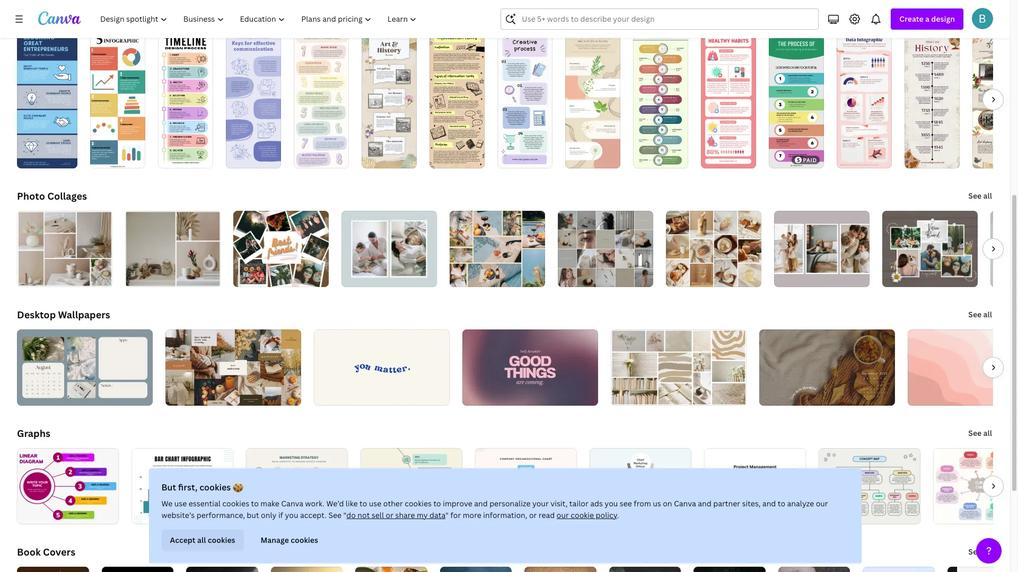 Task type: locate. For each thing, give the bounding box(es) containing it.
1 use from the left
[[174, 499, 187, 509]]

0 horizontal spatial use
[[174, 499, 187, 509]]

graphs
[[17, 427, 50, 440]]

performance,
[[197, 511, 245, 521]]

1 horizontal spatial use
[[369, 499, 381, 509]]

cookies down accept.
[[291, 536, 318, 546]]

use up website's
[[174, 499, 187, 509]]

0 vertical spatial our
[[816, 499, 828, 509]]

infographics
[[17, 10, 75, 22]]

"
[[343, 511, 346, 521], [445, 511, 449, 521]]

you
[[605, 499, 618, 509], [285, 511, 298, 521]]

see for photo collages
[[968, 191, 982, 201]]

only
[[261, 511, 277, 521]]

other
[[383, 499, 403, 509]]

collages
[[47, 190, 87, 203]]

1 see all from the top
[[968, 11, 992, 21]]

see all link
[[967, 5, 993, 27], [967, 186, 993, 207], [967, 304, 993, 326], [967, 423, 993, 444], [967, 542, 993, 563]]

1 horizontal spatial canva
[[674, 499, 696, 509]]

visit,
[[550, 499, 568, 509]]

" inside we use essential cookies to make canva work. we'd like to use other cookies to improve and personalize your visit, tailor ads you see from us on canva and partner sites, and to analyze our website's performance, but only if you accept. see "
[[343, 511, 346, 521]]

1 horizontal spatial "
[[445, 511, 449, 521]]

use
[[174, 499, 187, 509], [369, 499, 381, 509]]

0 horizontal spatial you
[[285, 511, 298, 521]]

see all for collages
[[968, 191, 992, 201]]

us
[[653, 499, 661, 509]]

see all link for covers
[[967, 542, 993, 563]]

but
[[161, 482, 176, 494]]

canva
[[281, 499, 303, 509], [674, 499, 696, 509]]

0 horizontal spatial and
[[474, 499, 488, 509]]

" left 'for'
[[445, 511, 449, 521]]

cookie
[[571, 511, 594, 521]]

on
[[663, 499, 672, 509]]

" down like
[[343, 511, 346, 521]]

cookies up essential
[[199, 482, 231, 494]]

canva right the on
[[674, 499, 696, 509]]

top level navigation element
[[93, 8, 426, 30]]

or right sell
[[386, 511, 393, 521]]

desktop wallpapers
[[17, 309, 110, 321]]

0 horizontal spatial "
[[343, 511, 346, 521]]

see for book covers
[[968, 547, 982, 557]]

manage cookies
[[261, 536, 318, 546]]

or left read on the right
[[529, 511, 537, 521]]

3 see all from the top
[[968, 310, 992, 320]]

to right like
[[360, 499, 367, 509]]

for
[[450, 511, 461, 521]]

you up policy on the bottom
[[605, 499, 618, 509]]

our cookie policy link
[[557, 511, 617, 521]]

we use essential cookies to make canva work. we'd like to use other cookies to improve and personalize your visit, tailor ads you see from us on canva and partner sites, and to analyze our website's performance, but only if you accept. see "
[[161, 499, 828, 521]]

see for graphs
[[968, 428, 982, 439]]

0 horizontal spatial or
[[386, 511, 393, 521]]

paid
[[803, 156, 817, 164], [556, 513, 570, 520]]

our down "visit,"
[[557, 511, 569, 521]]

3 see all link from the top
[[967, 304, 993, 326]]

design
[[931, 14, 955, 24]]

but first, cookies 🍪
[[161, 482, 243, 494]]

do
[[346, 511, 356, 521]]

1 vertical spatial paid
[[556, 513, 570, 520]]

personalize
[[489, 499, 531, 509]]

create a design button
[[891, 8, 963, 30]]

2 " from the left
[[445, 511, 449, 521]]

from
[[634, 499, 651, 509]]

and up the do not sell or share my data " for more information, or read our cookie policy .
[[474, 499, 488, 509]]

5 see all from the top
[[968, 547, 992, 557]]

5 see all link from the top
[[967, 542, 993, 563]]

book
[[17, 546, 41, 559]]

and right 'sites,'
[[762, 499, 776, 509]]

.
[[617, 511, 619, 521]]

1 horizontal spatial or
[[529, 511, 537, 521]]

and
[[474, 499, 488, 509], [698, 499, 711, 509], [762, 499, 776, 509]]

our
[[816, 499, 828, 509], [557, 511, 569, 521]]

2 canva from the left
[[674, 499, 696, 509]]

1 " from the left
[[343, 511, 346, 521]]

use up sell
[[369, 499, 381, 509]]

photo collages link
[[17, 190, 87, 203]]

desktop
[[17, 309, 56, 321]]

cookies down performance,
[[208, 536, 235, 546]]

0 vertical spatial paid
[[803, 156, 817, 164]]

our right analyze
[[816, 499, 828, 509]]

see all
[[968, 11, 992, 21], [968, 191, 992, 201], [968, 310, 992, 320], [968, 428, 992, 439], [968, 547, 992, 557]]

information,
[[483, 511, 527, 521]]

0 horizontal spatial canva
[[281, 499, 303, 509]]

all
[[983, 11, 992, 21], [983, 191, 992, 201], [983, 310, 992, 320], [983, 428, 992, 439], [197, 536, 206, 546], [983, 547, 992, 557]]

1 horizontal spatial paid
[[803, 156, 817, 164]]

cookies
[[199, 482, 231, 494], [222, 499, 249, 509], [405, 499, 432, 509], [208, 536, 235, 546], [291, 536, 318, 546]]

manage cookies button
[[252, 530, 327, 551]]

data
[[430, 511, 445, 521]]

see
[[620, 499, 632, 509]]

see
[[968, 11, 982, 21], [968, 191, 982, 201], [968, 310, 982, 320], [968, 428, 982, 439], [328, 511, 342, 521], [968, 547, 982, 557]]

you right "if" on the left of page
[[285, 511, 298, 521]]

2 see all link from the top
[[967, 186, 993, 207]]

None search field
[[501, 8, 819, 30]]

4 see all from the top
[[968, 428, 992, 439]]

more
[[463, 511, 481, 521]]

1 horizontal spatial you
[[605, 499, 618, 509]]

accept
[[170, 536, 196, 546]]

accept.
[[300, 511, 327, 521]]

2 and from the left
[[698, 499, 711, 509]]

see all for covers
[[968, 547, 992, 557]]

read
[[539, 511, 555, 521]]

to up data
[[433, 499, 441, 509]]

2 see all from the top
[[968, 191, 992, 201]]

but first, cookies 🍪 dialog
[[149, 469, 861, 564]]

to
[[251, 499, 259, 509], [360, 499, 367, 509], [433, 499, 441, 509], [778, 499, 785, 509]]

0 horizontal spatial our
[[557, 511, 569, 521]]

0 horizontal spatial paid
[[556, 513, 570, 520]]

1 see all link from the top
[[967, 5, 993, 27]]

see all link for collages
[[967, 186, 993, 207]]

1 horizontal spatial our
[[816, 499, 828, 509]]

to up but
[[251, 499, 259, 509]]

do not sell or share my data " for more information, or read our cookie policy .
[[346, 511, 619, 521]]

all inside button
[[197, 536, 206, 546]]

and left partner
[[698, 499, 711, 509]]

2 horizontal spatial and
[[762, 499, 776, 509]]

we
[[161, 499, 173, 509]]

cookies down the 🍪
[[222, 499, 249, 509]]

1 horizontal spatial and
[[698, 499, 711, 509]]

canva up "if" on the left of page
[[281, 499, 303, 509]]

or
[[386, 511, 393, 521], [529, 511, 537, 521]]

0 vertical spatial you
[[605, 499, 618, 509]]

to left analyze
[[778, 499, 785, 509]]



Task type: vqa. For each thing, say whether or not it's contained in the screenshot.
(square) to the right
no



Task type: describe. For each thing, give the bounding box(es) containing it.
1 to from the left
[[251, 499, 259, 509]]

covers
[[43, 546, 75, 559]]

tailor
[[569, 499, 588, 509]]

4 see all link from the top
[[967, 423, 993, 444]]

like
[[346, 499, 358, 509]]

all for photo collages
[[983, 191, 992, 201]]

create a design
[[900, 14, 955, 24]]

3 to from the left
[[433, 499, 441, 509]]

see for infographics
[[968, 11, 982, 21]]

1 canva from the left
[[281, 499, 303, 509]]

1 vertical spatial our
[[557, 511, 569, 521]]

🍪
[[233, 482, 243, 494]]

2 or from the left
[[529, 511, 537, 521]]

work.
[[305, 499, 325, 509]]

my
[[417, 511, 428, 521]]

1 or from the left
[[386, 511, 393, 521]]

all for graphs
[[983, 428, 992, 439]]

see inside we use essential cookies to make canva work. we'd like to use other cookies to improve and personalize your visit, tailor ads you see from us on canva and partner sites, and to analyze our website's performance, but only if you accept. see "
[[328, 511, 342, 521]]

analyze
[[787, 499, 814, 509]]

improve
[[443, 499, 472, 509]]

create
[[900, 14, 924, 24]]

accept all cookies
[[170, 536, 235, 546]]

book covers link
[[17, 546, 75, 559]]

photo
[[17, 190, 45, 203]]

2 to from the left
[[360, 499, 367, 509]]

manage
[[261, 536, 289, 546]]

all for desktop wallpapers
[[983, 310, 992, 320]]

do not sell or share my data link
[[346, 511, 445, 521]]

your
[[532, 499, 549, 509]]

all for infographics
[[983, 11, 992, 21]]

website's
[[161, 511, 195, 521]]

sell
[[372, 511, 384, 521]]

first,
[[178, 482, 197, 494]]

see all link for wallpapers
[[967, 304, 993, 326]]

all for book covers
[[983, 547, 992, 557]]

a
[[925, 14, 930, 24]]

see all for wallpapers
[[968, 310, 992, 320]]

Search search field
[[522, 9, 798, 29]]

policy
[[596, 511, 617, 521]]

sites,
[[742, 499, 761, 509]]

3 and from the left
[[762, 499, 776, 509]]

1 and from the left
[[474, 499, 488, 509]]

2 use from the left
[[369, 499, 381, 509]]

share
[[395, 511, 415, 521]]

brad klo image
[[972, 8, 993, 29]]

our inside we use essential cookies to make canva work. we'd like to use other cookies to improve and personalize your visit, tailor ads you see from us on canva and partner sites, and to analyze our website's performance, but only if you accept. see "
[[816, 499, 828, 509]]

4 to from the left
[[778, 499, 785, 509]]

accept all cookies button
[[161, 530, 244, 551]]

make
[[261, 499, 279, 509]]

book covers
[[17, 546, 75, 559]]

if
[[278, 511, 283, 521]]

essential
[[189, 499, 221, 509]]

ads
[[590, 499, 603, 509]]

1 vertical spatial you
[[285, 511, 298, 521]]

we'd
[[326, 499, 344, 509]]

cookies up my
[[405, 499, 432, 509]]

but
[[247, 511, 259, 521]]

infographics link
[[17, 10, 75, 22]]

partner
[[713, 499, 740, 509]]

desktop wallpapers link
[[17, 309, 110, 321]]

photo collages
[[17, 190, 87, 203]]

see for desktop wallpapers
[[968, 310, 982, 320]]

not
[[358, 511, 370, 521]]

wallpapers
[[58, 309, 110, 321]]

graphs link
[[17, 427, 50, 440]]



